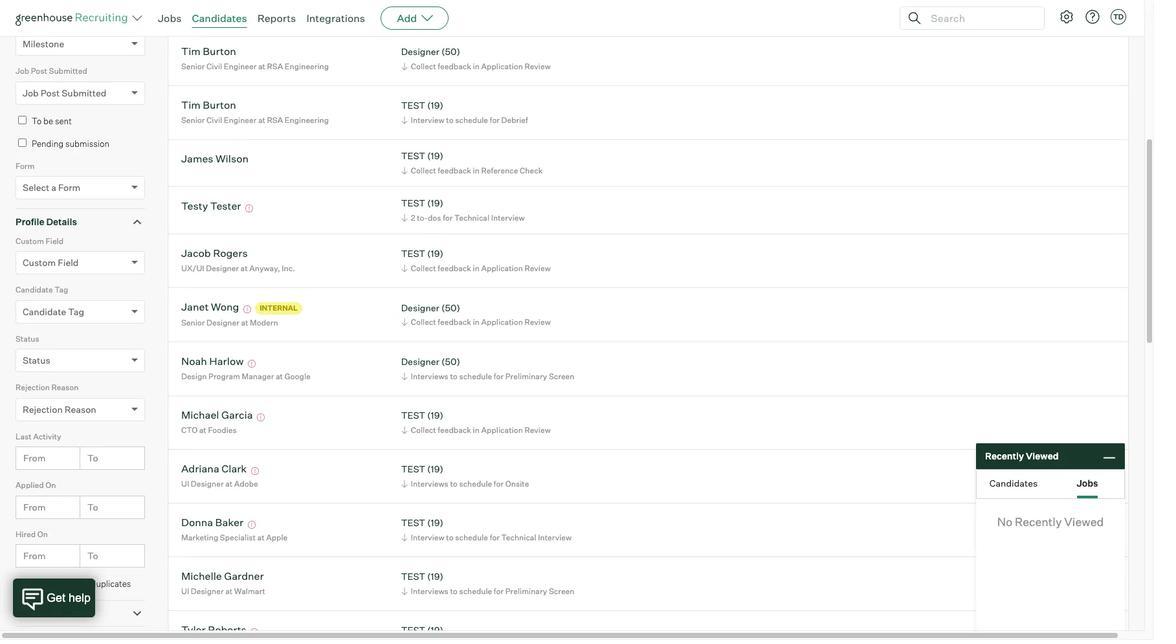 Task type: vqa. For each thing, say whether or not it's contained in the screenshot.
Candidates to the bottom
yes



Task type: locate. For each thing, give the bounding box(es) containing it.
interview inside test (19) interview to schedule for debrief
[[411, 115, 444, 125]]

0 vertical spatial engineering
[[285, 61, 329, 71]]

2 (50) from the top
[[441, 302, 460, 313]]

(50) inside designer (50) interviews to schedule for preliminary screen
[[441, 356, 460, 367]]

0 vertical spatial job post submitted
[[16, 66, 87, 76]]

debrief
[[501, 115, 528, 125]]

candidate up status "element"
[[23, 306, 66, 317]]

viewed
[[1026, 451, 1059, 462], [1064, 515, 1104, 529]]

4 test from the top
[[401, 248, 425, 259]]

application up designer (50) interviews to schedule for preliminary screen in the left of the page
[[481, 317, 523, 327]]

2 tim burton link from the top
[[181, 99, 236, 114]]

1 (19) from the top
[[427, 100, 443, 111]]

integrations link
[[306, 12, 365, 25]]

4 review from the top
[[525, 425, 551, 435]]

senior up the james
[[181, 115, 205, 125]]

reached milestone element
[[16, 16, 145, 65]]

add button
[[381, 6, 449, 30]]

collect feedback in application review link up test (19) interview to schedule for debrief
[[399, 60, 554, 72]]

1 vertical spatial tim
[[181, 99, 201, 112]]

technical inside test (19) 2 to-dos for technical interview
[[454, 213, 489, 223]]

schedule inside test (19) interview to schedule for debrief
[[455, 115, 488, 125]]

4 in from the top
[[473, 317, 480, 327]]

to for test (19) interview to schedule for technical interview
[[446, 533, 454, 542]]

ui down adriana
[[181, 479, 189, 489]]

tim burton link for designer
[[181, 45, 236, 60]]

3 senior from the top
[[181, 318, 205, 327]]

designer (50) collect feedback in application review up designer (50) interviews to schedule for preliminary screen in the left of the page
[[401, 302, 551, 327]]

milestone down "stage" element
[[49, 17, 85, 27]]

1 vertical spatial job post submitted
[[23, 87, 106, 98]]

(50) for janet wong
[[441, 302, 460, 313]]

td button
[[1111, 9, 1126, 25]]

1 burton from the top
[[203, 45, 236, 58]]

2 burton from the top
[[203, 99, 236, 112]]

for inside test (19) interviews to schedule for preliminary screen
[[494, 586, 504, 596]]

in left reference
[[473, 166, 480, 175]]

0 vertical spatial submitted
[[49, 66, 87, 76]]

for inside test (19) 2 to-dos for technical interview
[[443, 213, 453, 223]]

1 rsa from the top
[[267, 61, 283, 71]]

2 application from the top
[[481, 263, 523, 273]]

schedule for test (19) interview to schedule for technical interview
[[455, 533, 488, 542]]

in inside test (19) collect feedback in reference check
[[473, 166, 480, 175]]

tim up the james
[[181, 99, 201, 112]]

rsa for designer (50)
[[267, 61, 283, 71]]

3 collect feedback in application review link from the top
[[399, 316, 554, 328]]

3 preliminary from the top
[[505, 586, 547, 596]]

test for cto at foodies
[[401, 410, 425, 421]]

screen for (50)
[[549, 371, 574, 381]]

5 collect from the top
[[411, 425, 436, 435]]

5 in from the top
[[473, 425, 480, 435]]

7 test from the top
[[401, 517, 425, 528]]

2 vertical spatial preliminary
[[505, 586, 547, 596]]

0 vertical spatial tag
[[55, 285, 68, 295]]

2 collect from the top
[[411, 166, 436, 175]]

civil for designer (50)
[[207, 61, 222, 71]]

1 vertical spatial civil
[[207, 115, 222, 125]]

interviews to schedule for preliminary screen link for (50)
[[399, 370, 578, 382]]

for inside designer (50) interviews to schedule for preliminary screen
[[494, 371, 504, 381]]

2 feedback from the top
[[438, 166, 471, 175]]

0 vertical spatial preliminary
[[505, 11, 547, 21]]

clark
[[222, 462, 247, 475]]

0 horizontal spatial jobs
[[158, 12, 182, 25]]

collect for senior civil engineer at rsa engineering
[[411, 61, 436, 71]]

schedule inside the test (19) interviews to schedule for onsite
[[459, 479, 492, 489]]

custom down profile
[[16, 236, 44, 246]]

3 interviews from the top
[[411, 479, 448, 489]]

2 vertical spatial interviews to schedule for preliminary screen link
[[399, 585, 578, 597]]

2 preliminary from the top
[[505, 371, 547, 381]]

0 vertical spatial interviews to schedule for preliminary screen link
[[399, 10, 578, 22]]

tim burton senior civil engineer at rsa engineering
[[181, 45, 329, 71], [181, 99, 329, 125]]

no
[[997, 515, 1013, 529]]

modern
[[250, 318, 278, 327]]

burton for designer
[[203, 45, 236, 58]]

1 vertical spatial form
[[58, 182, 80, 193]]

tim down the jobs link
[[181, 45, 201, 58]]

0 vertical spatial milestone
[[49, 17, 85, 27]]

designer inside jacob rogers ux/ui designer at anyway, inc.
[[206, 263, 239, 273]]

3 (50) from the top
[[441, 356, 460, 367]]

feedback
[[438, 61, 471, 71], [438, 166, 471, 175], [438, 263, 471, 273], [438, 317, 471, 327], [438, 425, 471, 435]]

activity
[[33, 432, 61, 441]]

0 vertical spatial field
[[46, 236, 64, 246]]

designer inside michelle gardner ui designer at walmart
[[191, 586, 224, 596]]

jobs up no recently viewed in the right bottom of the page
[[1077, 477, 1098, 488]]

application for cto at foodies
[[481, 425, 523, 435]]

adriana clark has been in onsite for more than 21 days image
[[249, 468, 261, 475]]

from down last activity
[[23, 453, 46, 464]]

feedback up test (19) interview to schedule for debrief
[[438, 61, 471, 71]]

0 vertical spatial from
[[23, 453, 46, 464]]

1 from from the top
[[23, 453, 46, 464]]

test for senior civil engineer at rsa engineering
[[401, 100, 425, 111]]

(19) inside the test (19) interviews to schedule for onsite
[[427, 464, 443, 475]]

1 horizontal spatial viewed
[[1064, 515, 1104, 529]]

screen inside test (19) interviews to schedule for preliminary screen
[[549, 586, 574, 596]]

4 collect feedback in application review link from the top
[[399, 424, 554, 436]]

1 vertical spatial ui
[[181, 586, 189, 596]]

7 (19) from the top
[[427, 517, 443, 528]]

6 (19) from the top
[[427, 464, 443, 475]]

2 test (19) collect feedback in application review from the top
[[401, 410, 551, 435]]

test (19) 2 to-dos for technical interview
[[401, 198, 525, 223]]

jobs left candidates link
[[158, 12, 182, 25]]

0 vertical spatial engineer
[[224, 61, 257, 71]]

civil down candidates link
[[207, 61, 222, 71]]

2 tim from the top
[[181, 99, 201, 112]]

a follow-up was set for sep 22, 2023 for noah harlow image
[[246, 360, 258, 368]]

to for applied on
[[87, 501, 98, 512]]

post
[[31, 66, 47, 76], [41, 87, 60, 98]]

2 from from the top
[[23, 501, 46, 512]]

1 vertical spatial from
[[23, 501, 46, 512]]

1 vertical spatial on
[[37, 529, 48, 539]]

to inside test (19) interview to schedule for technical interview
[[446, 533, 454, 542]]

1 review from the top
[[525, 61, 551, 71]]

1 vertical spatial test (19) collect feedback in application review
[[401, 410, 551, 435]]

form right 'a'
[[58, 182, 80, 193]]

(19) inside test (19) interview to schedule for debrief
[[427, 100, 443, 111]]

5 test from the top
[[401, 410, 425, 421]]

2 ui from the top
[[181, 586, 189, 596]]

interview to schedule for technical interview link
[[399, 531, 575, 544]]

interviews
[[411, 11, 448, 21], [411, 371, 448, 381], [411, 479, 448, 489], [411, 586, 448, 596]]

job post submitted down the reached milestone element
[[16, 66, 87, 76]]

harlow
[[209, 355, 244, 368]]

designer (50) collect feedback in application review for senior civil engineer at rsa engineering
[[401, 46, 551, 71]]

custom down profile details at the left of the page
[[23, 257, 56, 268]]

review for cto at foodies
[[525, 425, 551, 435]]

(19) inside test (19) interview to schedule for technical interview
[[427, 517, 443, 528]]

feedback up test (19) 2 to-dos for technical interview
[[438, 166, 471, 175]]

preliminary inside test (19) interviews to schedule for preliminary screen
[[505, 586, 547, 596]]

0 vertical spatial reason
[[51, 383, 79, 392]]

1 horizontal spatial form
[[58, 182, 80, 193]]

Show potential duplicates checkbox
[[18, 579, 27, 587]]

anyway,
[[249, 263, 280, 273]]

0 vertical spatial tim burton senior civil engineer at rsa engineering
[[181, 45, 329, 71]]

preliminary inside designer (50) interviews to schedule for preliminary screen
[[505, 371, 547, 381]]

candidate down "custom field" element at top left
[[16, 285, 53, 295]]

3 in from the top
[[473, 263, 480, 273]]

to inside test (19) interview to schedule for debrief
[[446, 115, 454, 125]]

4 (19) from the top
[[427, 248, 443, 259]]

1 designer (50) collect feedback in application review from the top
[[401, 46, 551, 71]]

1 test (19) collect feedback in application review from the top
[[401, 248, 551, 273]]

candidate tag up status "element"
[[23, 306, 84, 317]]

0 horizontal spatial viewed
[[1026, 451, 1059, 462]]

test
[[401, 100, 425, 111], [401, 150, 425, 161], [401, 198, 425, 209], [401, 248, 425, 259], [401, 410, 425, 421], [401, 464, 425, 475], [401, 517, 425, 528], [401, 571, 425, 582], [401, 625, 425, 636]]

0 vertical spatial test (19) collect feedback in application review
[[401, 248, 551, 273]]

for inside the test (19) interviews to schedule for onsite
[[494, 479, 504, 489]]

1 vertical spatial tim burton link
[[181, 99, 236, 114]]

0 vertical spatial viewed
[[1026, 451, 1059, 462]]

1 vertical spatial tag
[[68, 306, 84, 317]]

engineering
[[285, 61, 329, 71], [285, 115, 329, 125]]

3 from from the top
[[23, 550, 46, 561]]

tim burton link down candidates link
[[181, 45, 236, 60]]

screen for (19)
[[549, 586, 574, 596]]

engineering for test (19)
[[285, 115, 329, 125]]

1 vertical spatial interviews to schedule for preliminary screen link
[[399, 370, 578, 382]]

collect for senior designer at modern
[[411, 317, 436, 327]]

test (19) collect feedback in application review down '2 to-dos for technical interview' link
[[401, 248, 551, 273]]

1 vertical spatial burton
[[203, 99, 236, 112]]

3 interviews to schedule for preliminary screen link from the top
[[399, 585, 578, 597]]

application up 'onsite'
[[481, 425, 523, 435]]

interviews inside test (19) interviews to schedule for preliminary screen
[[411, 586, 448, 596]]

gardner
[[224, 570, 264, 583]]

0 vertical spatial jobs
[[158, 12, 182, 25]]

candidates right the jobs link
[[192, 12, 247, 25]]

test inside test (19) interview to schedule for debrief
[[401, 100, 425, 111]]

tim burton link up james wilson
[[181, 99, 236, 114]]

2 engineering from the top
[[285, 115, 329, 125]]

test (19) collect feedback in application review
[[401, 248, 551, 273], [401, 410, 551, 435]]

feedback up the test (19) interviews to schedule for onsite
[[438, 425, 471, 435]]

burton
[[203, 45, 236, 58], [203, 99, 236, 112]]

technical down 'onsite'
[[501, 533, 536, 542]]

screen
[[549, 11, 574, 21], [549, 371, 574, 381], [549, 586, 574, 596]]

1 vertical spatial status
[[23, 355, 50, 366]]

for inside test (19) interview to schedule for debrief
[[490, 115, 500, 125]]

to for test (19) interviews to schedule for onsite
[[450, 479, 458, 489]]

in down '2 to-dos for technical interview' link
[[473, 263, 480, 273]]

1 tim burton senior civil engineer at rsa engineering from the top
[[181, 45, 329, 71]]

collect feedback in application review link for senior designer at modern
[[399, 316, 554, 328]]

to for last activity
[[87, 453, 98, 464]]

2 screen from the top
[[549, 371, 574, 381]]

3 collect from the top
[[411, 263, 436, 273]]

interviews inside the test (19) interviews to schedule for onsite
[[411, 479, 448, 489]]

submitted down the reached milestone element
[[49, 66, 87, 76]]

1 senior from the top
[[181, 61, 205, 71]]

2 interviews to schedule for preliminary screen link from the top
[[399, 370, 578, 382]]

in for ux/ui designer at anyway, inc.
[[473, 263, 480, 273]]

rejection reason up activity
[[23, 404, 96, 415]]

recently
[[985, 451, 1024, 462], [1015, 515, 1062, 529]]

technical
[[454, 213, 489, 223], [501, 533, 536, 542]]

burton up james wilson
[[203, 99, 236, 112]]

application
[[481, 61, 523, 71], [481, 263, 523, 273], [481, 317, 523, 327], [481, 425, 523, 435]]

janet wong has been in application review for more than 5 days image
[[241, 306, 253, 314]]

at inside jacob rogers ux/ui designer at anyway, inc.
[[241, 263, 248, 273]]

applied on
[[16, 480, 56, 490]]

preliminary for (50)
[[505, 371, 547, 381]]

0 vertical spatial form
[[16, 161, 35, 171]]

2 tim burton senior civil engineer at rsa engineering from the top
[[181, 99, 329, 125]]

status up rejection reason element at the bottom left of page
[[23, 355, 50, 366]]

senior designer at modern
[[181, 318, 278, 327]]

collect feedback in application review link down '2 to-dos for technical interview' link
[[399, 262, 554, 274]]

job
[[16, 66, 29, 76], [23, 87, 39, 98]]

tim burton senior civil engineer at rsa engineering up wilson
[[181, 99, 329, 125]]

configure image
[[1059, 9, 1074, 25]]

preliminary for (19)
[[505, 586, 547, 596]]

1 vertical spatial (50)
[[441, 302, 460, 313]]

feedback for ux/ui designer at anyway, inc.
[[438, 263, 471, 273]]

senior down janet
[[181, 318, 205, 327]]

2 review from the top
[[525, 263, 551, 273]]

review for ux/ui designer at anyway, inc.
[[525, 263, 551, 273]]

michelle gardner link
[[181, 570, 264, 585]]

tyler roberts
[[181, 624, 247, 637]]

0 vertical spatial candidate tag
[[16, 285, 68, 295]]

tab list
[[977, 470, 1124, 498]]

1 vertical spatial submitted
[[62, 87, 106, 98]]

testy
[[181, 200, 208, 213]]

5 feedback from the top
[[438, 425, 471, 435]]

test inside the test (19) interviews to schedule for onsite
[[401, 464, 425, 475]]

for for test (19) interviews to schedule for preliminary screen
[[494, 586, 504, 596]]

2 vertical spatial screen
[[549, 586, 574, 596]]

collect feedback in reference check link
[[399, 164, 546, 177]]

8 test from the top
[[401, 571, 425, 582]]

1 tim burton link from the top
[[181, 45, 236, 60]]

to
[[32, 116, 42, 126], [87, 453, 98, 464], [87, 501, 98, 512], [87, 550, 98, 561]]

1 engineer from the top
[[224, 61, 257, 71]]

foodies
[[208, 425, 237, 435]]

3 review from the top
[[525, 317, 551, 327]]

check
[[520, 166, 543, 175]]

0 vertical spatial on
[[45, 480, 56, 490]]

tim for test
[[181, 99, 201, 112]]

2 vertical spatial (50)
[[441, 356, 460, 367]]

dos
[[428, 213, 441, 223]]

(19) for senior civil engineer at rsa engineering
[[427, 100, 443, 111]]

recently viewed
[[985, 451, 1059, 462]]

reason
[[51, 383, 79, 392], [65, 404, 96, 415]]

engineer
[[224, 61, 257, 71], [224, 115, 257, 125]]

tyler
[[181, 624, 206, 637]]

profile
[[16, 216, 44, 227]]

milestone down "reached milestone"
[[23, 38, 64, 49]]

test for marketing specialist at apple
[[401, 517, 425, 528]]

tyler roberts link
[[181, 624, 247, 638]]

1 horizontal spatial jobs
[[1077, 477, 1098, 488]]

tag up status "element"
[[68, 306, 84, 317]]

4 application from the top
[[481, 425, 523, 435]]

2 rsa from the top
[[267, 115, 283, 125]]

collect
[[411, 61, 436, 71], [411, 166, 436, 175], [411, 263, 436, 273], [411, 317, 436, 327], [411, 425, 436, 435]]

application down '2 to-dos for technical interview' link
[[481, 263, 523, 273]]

0 vertical spatial custom field
[[16, 236, 64, 246]]

8 (19) from the top
[[427, 571, 443, 582]]

ui down michelle
[[181, 586, 189, 596]]

1 vertical spatial screen
[[549, 371, 574, 381]]

engineer for designer (50)
[[224, 61, 257, 71]]

noah
[[181, 355, 207, 368]]

5 (19) from the top
[[427, 410, 443, 421]]

candidate tag down "custom field" element at top left
[[16, 285, 68, 295]]

garcia
[[221, 409, 253, 422]]

0 vertical spatial designer (50) collect feedback in application review
[[401, 46, 551, 71]]

1 vertical spatial engineer
[[224, 115, 257, 125]]

last activity
[[16, 432, 61, 441]]

civil for test (19)
[[207, 115, 222, 125]]

reference
[[481, 166, 518, 175]]

3 screen from the top
[[549, 586, 574, 596]]

2 interviews from the top
[[411, 371, 448, 381]]

1 test from the top
[[401, 100, 425, 111]]

candidates inside tab list
[[990, 477, 1038, 488]]

1 horizontal spatial technical
[[501, 533, 536, 542]]

0 vertical spatial civil
[[207, 61, 222, 71]]

post down reached
[[31, 66, 47, 76]]

schedule inside test (19) interview to schedule for technical interview
[[455, 533, 488, 542]]

Search text field
[[928, 9, 1032, 28]]

interviews to schedule for preliminary screen link
[[399, 10, 578, 22], [399, 370, 578, 382], [399, 585, 578, 597]]

1 feedback from the top
[[438, 61, 471, 71]]

0 vertical spatial status
[[16, 334, 39, 344]]

custom field
[[16, 236, 64, 246], [23, 257, 79, 268]]

tag down "custom field" element at top left
[[55, 285, 68, 295]]

to
[[450, 11, 458, 21], [446, 115, 454, 125], [450, 371, 458, 381], [450, 479, 458, 489], [446, 533, 454, 542], [450, 586, 458, 596]]

0 vertical spatial custom
[[16, 236, 44, 246]]

feedback down '2 to-dos for technical interview' link
[[438, 263, 471, 273]]

to inside the test (19) interviews to schedule for onsite
[[450, 479, 458, 489]]

0 vertical spatial burton
[[203, 45, 236, 58]]

field
[[46, 236, 64, 246], [58, 257, 79, 268]]

test inside test (19) interview to schedule for technical interview
[[401, 517, 425, 528]]

wong
[[211, 301, 239, 314]]

interviews inside designer (50) interviews to schedule for preliminary screen
[[411, 371, 448, 381]]

on right hired
[[37, 529, 48, 539]]

technical inside test (19) interview to schedule for technical interview
[[501, 533, 536, 542]]

1 vertical spatial engineering
[[285, 115, 329, 125]]

test (19)
[[401, 625, 443, 636]]

test inside test (19) 2 to-dos for technical interview
[[401, 198, 425, 209]]

designer inside designer (50) interviews to schedule for preliminary screen
[[401, 356, 439, 367]]

0 vertical spatial (50)
[[441, 46, 460, 57]]

1 in from the top
[[473, 61, 480, 71]]

1 vertical spatial technical
[[501, 533, 536, 542]]

senior down the jobs link
[[181, 61, 205, 71]]

job post submitted
[[16, 66, 87, 76], [23, 87, 106, 98]]

to inside designer (50) interviews to schedule for preliminary screen
[[450, 371, 458, 381]]

adriana clark link
[[181, 462, 247, 477]]

to inside test (19) interviews to schedule for preliminary screen
[[450, 586, 458, 596]]

1 collect feedback in application review link from the top
[[399, 60, 554, 72]]

tim
[[181, 45, 201, 58], [181, 99, 201, 112]]

in up designer (50) interviews to schedule for preliminary screen in the left of the page
[[473, 317, 480, 327]]

form down pending submission checkbox
[[16, 161, 35, 171]]

feedback up designer (50) interviews to schedule for preliminary screen in the left of the page
[[438, 317, 471, 327]]

3 application from the top
[[481, 317, 523, 327]]

1 vertical spatial preliminary
[[505, 371, 547, 381]]

0 vertical spatial screen
[[549, 11, 574, 21]]

feedback for cto at foodies
[[438, 425, 471, 435]]

collect feedback in application review link up the test (19) interviews to schedule for onsite
[[399, 424, 554, 436]]

candidates down recently viewed
[[990, 477, 1038, 488]]

1 vertical spatial designer (50) collect feedback in application review
[[401, 302, 551, 327]]

in up the test (19) interviews to schedule for onsite
[[473, 425, 480, 435]]

schedule
[[459, 11, 492, 21], [455, 115, 488, 125], [459, 371, 492, 381], [459, 479, 492, 489], [455, 533, 488, 542], [459, 586, 492, 596]]

jobs
[[158, 12, 182, 25], [1077, 477, 1098, 488]]

post up to be sent
[[41, 87, 60, 98]]

test (19) collect feedback in application review for ux/ui designer at anyway, inc.
[[401, 248, 551, 273]]

janet wong link
[[181, 301, 239, 316]]

2 designer (50) collect feedback in application review from the top
[[401, 302, 551, 327]]

job post submitted up sent
[[23, 87, 106, 98]]

from for applied
[[23, 501, 46, 512]]

1 vertical spatial candidate tag
[[23, 306, 84, 317]]

custom
[[16, 236, 44, 246], [23, 257, 56, 268]]

1 vertical spatial reason
[[65, 404, 96, 415]]

4 collect from the top
[[411, 317, 436, 327]]

technical right dos at the top left of the page
[[454, 213, 489, 223]]

td
[[1113, 12, 1124, 21]]

2 test from the top
[[401, 150, 425, 161]]

test inside test (19) interviews to schedule for preliminary screen
[[401, 571, 425, 582]]

adriana
[[181, 462, 219, 475]]

engineer up wilson
[[224, 115, 257, 125]]

from for hired
[[23, 550, 46, 561]]

from down the applied on at the bottom of page
[[23, 501, 46, 512]]

schedule inside designer (50) interviews to schedule for preliminary screen
[[459, 371, 492, 381]]

test (19) collect feedback in application review up the test (19) interviews to schedule for onsite
[[401, 410, 551, 435]]

interviews for test (19) interviews to schedule for onsite
[[411, 479, 448, 489]]

1 horizontal spatial candidates
[[990, 477, 1038, 488]]

submitted up sent
[[62, 87, 106, 98]]

2 (19) from the top
[[427, 150, 443, 161]]

2 to-dos for technical interview link
[[399, 212, 528, 224]]

review
[[525, 61, 551, 71], [525, 263, 551, 273], [525, 317, 551, 327], [525, 425, 551, 435]]

2 senior from the top
[[181, 115, 205, 125]]

designer (50) collect feedback in application review down interviews to schedule for preliminary screen
[[401, 46, 551, 71]]

(50)
[[441, 46, 460, 57], [441, 302, 460, 313], [441, 356, 460, 367]]

0 vertical spatial rsa
[[267, 61, 283, 71]]

collect feedback in application review link up designer (50) interviews to schedule for preliminary screen in the left of the page
[[399, 316, 554, 328]]

3 test from the top
[[401, 198, 425, 209]]

1 vertical spatial senior
[[181, 115, 205, 125]]

(19) inside test (19) 2 to-dos for technical interview
[[427, 198, 443, 209]]

tester
[[210, 200, 241, 213]]

3 feedback from the top
[[438, 263, 471, 273]]

0 vertical spatial ui
[[181, 479, 189, 489]]

for inside test (19) interview to schedule for technical interview
[[490, 533, 500, 542]]

rejection reason down status "element"
[[16, 383, 79, 392]]

4 interviews from the top
[[411, 586, 448, 596]]

3 (19) from the top
[[427, 198, 443, 209]]

2 vertical spatial from
[[23, 550, 46, 561]]

to for test (19) interviews to schedule for preliminary screen
[[450, 586, 458, 596]]

1 vertical spatial job
[[23, 87, 39, 98]]

td button
[[1108, 6, 1129, 27]]

0 vertical spatial senior
[[181, 61, 205, 71]]

wilson
[[216, 152, 249, 165]]

1 application from the top
[[481, 61, 523, 71]]

2 vertical spatial senior
[[181, 318, 205, 327]]

schedule inside test (19) interviews to schedule for preliminary screen
[[459, 586, 492, 596]]

(19) inside test (19) interviews to schedule for preliminary screen
[[427, 571, 443, 582]]

in up test (19) interview to schedule for debrief
[[473, 61, 480, 71]]

to for hired on
[[87, 550, 98, 561]]

1 civil from the top
[[207, 61, 222, 71]]

2 engineer from the top
[[224, 115, 257, 125]]

2 collect feedback in application review link from the top
[[399, 262, 554, 274]]

1 vertical spatial milestone
[[23, 38, 64, 49]]

0 horizontal spatial form
[[16, 161, 35, 171]]

4 feedback from the top
[[438, 317, 471, 327]]

burton down candidates link
[[203, 45, 236, 58]]

1 interviews to schedule for preliminary screen link from the top
[[399, 10, 578, 22]]

civil
[[207, 61, 222, 71], [207, 115, 222, 125]]

feedback inside test (19) collect feedback in reference check
[[438, 166, 471, 175]]

submitted
[[49, 66, 87, 76], [62, 87, 106, 98]]

stage element
[[16, 0, 145, 16]]

1 collect from the top
[[411, 61, 436, 71]]

collect for cto at foodies
[[411, 425, 436, 435]]

from down hired on at the bottom of the page
[[23, 550, 46, 561]]

for for test (19) interview to schedule for technical interview
[[490, 533, 500, 542]]

select
[[23, 182, 49, 193]]

candidate tag
[[16, 285, 68, 295], [23, 306, 84, 317]]

tim burton senior civil engineer at rsa engineering for test
[[181, 99, 329, 125]]

status down candidate tag element
[[16, 334, 39, 344]]

feedback for senior designer at modern
[[438, 317, 471, 327]]

collect feedback in application review link for ux/ui designer at anyway, inc.
[[399, 262, 554, 274]]

0 vertical spatial technical
[[454, 213, 489, 223]]

1 vertical spatial tim burton senior civil engineer at rsa engineering
[[181, 99, 329, 125]]

1 engineering from the top
[[285, 61, 329, 71]]

for for test (19) interviews to schedule for onsite
[[494, 479, 504, 489]]

1 tim from the top
[[181, 45, 201, 58]]

0 horizontal spatial candidates
[[192, 12, 247, 25]]

6 test from the top
[[401, 464, 425, 475]]

engineer down candidates link
[[224, 61, 257, 71]]

2 in from the top
[[473, 166, 480, 175]]

0 vertical spatial rejection
[[16, 383, 50, 392]]

rsa for test (19)
[[267, 115, 283, 125]]

0 vertical spatial recently
[[985, 451, 1024, 462]]

for for test (19) 2 to-dos for technical interview
[[443, 213, 453, 223]]

application down interviews to schedule for preliminary screen
[[481, 61, 523, 71]]

2 civil from the top
[[207, 115, 222, 125]]

(19) for marketing specialist at apple
[[427, 517, 443, 528]]

0 vertical spatial tim burton link
[[181, 45, 236, 60]]

0 vertical spatial tim
[[181, 45, 201, 58]]

(19)
[[427, 100, 443, 111], [427, 150, 443, 161], [427, 198, 443, 209], [427, 248, 443, 259], [427, 410, 443, 421], [427, 464, 443, 475], [427, 517, 443, 528], [427, 571, 443, 582], [427, 625, 443, 636]]

0 horizontal spatial technical
[[454, 213, 489, 223]]

1 vertical spatial jobs
[[1077, 477, 1098, 488]]

no recently viewed
[[997, 515, 1104, 529]]

1 vertical spatial candidates
[[990, 477, 1038, 488]]

tim burton senior civil engineer at rsa engineering down reports link on the top of the page
[[181, 45, 329, 71]]

interviews to schedule for preliminary screen link for (19)
[[399, 585, 578, 597]]

on right applied
[[45, 480, 56, 490]]

on for applied on
[[45, 480, 56, 490]]

tim burton link
[[181, 45, 236, 60], [181, 99, 236, 114]]

civil up james wilson
[[207, 115, 222, 125]]

for for test (19) interview to schedule for debrief
[[490, 115, 500, 125]]

screen inside designer (50) interviews to schedule for preliminary screen
[[549, 371, 574, 381]]

1 vertical spatial rsa
[[267, 115, 283, 125]]

1 vertical spatial field
[[58, 257, 79, 268]]

technical for test (19) 2 to-dos for technical interview
[[454, 213, 489, 223]]



Task type: describe. For each thing, give the bounding box(es) containing it.
tim burton link for test
[[181, 99, 236, 114]]

schedule for test (19) interviews to schedule for preliminary screen
[[459, 586, 492, 596]]

manager
[[242, 371, 274, 381]]

test inside test (19) collect feedback in reference check
[[401, 150, 425, 161]]

custom field element
[[16, 235, 145, 284]]

candidates link
[[192, 12, 247, 25]]

last
[[16, 432, 32, 441]]

test for ui designer at walmart
[[401, 571, 425, 582]]

1 vertical spatial custom
[[23, 257, 56, 268]]

rejection reason element
[[16, 381, 145, 430]]

submission
[[65, 139, 109, 149]]

hired on
[[16, 529, 48, 539]]

michelle gardner ui designer at walmart
[[181, 570, 265, 596]]

1 vertical spatial candidate
[[23, 306, 66, 317]]

tim for designer
[[181, 45, 201, 58]]

donna baker has been in technical interview for more than 14 days image
[[246, 521, 257, 529]]

james
[[181, 152, 213, 165]]

designer (50) collect feedback in application review for senior designer at modern
[[401, 302, 551, 327]]

james wilson
[[181, 152, 249, 165]]

test (19) interviews to schedule for onsite
[[401, 464, 529, 489]]

in for cto at foodies
[[473, 425, 480, 435]]

9 test from the top
[[401, 625, 425, 636]]

james wilson link
[[181, 152, 249, 167]]

at inside michelle gardner ui designer at walmart
[[225, 586, 233, 596]]

google
[[285, 371, 311, 381]]

to for designer (50) interviews to schedule for preliminary screen
[[450, 371, 458, 381]]

testy tester has been in technical interview for more than 14 days image
[[243, 205, 255, 213]]

design program manager at google
[[181, 371, 311, 381]]

noah harlow
[[181, 355, 244, 368]]

michael garcia has been in application review for more than 5 days image
[[255, 414, 267, 422]]

adriana clark
[[181, 462, 247, 475]]

tab list containing candidates
[[977, 470, 1124, 498]]

technical for test (19) interview to schedule for technical interview
[[501, 533, 536, 542]]

donna baker
[[181, 516, 243, 529]]

(19) for cto at foodies
[[427, 410, 443, 421]]

donna baker link
[[181, 516, 243, 531]]

test (19) collect feedback in reference check
[[401, 150, 543, 175]]

collect feedback in application review link for cto at foodies
[[399, 424, 554, 436]]

marketing
[[181, 533, 218, 542]]

janet
[[181, 301, 209, 314]]

feedback for senior civil engineer at rsa engineering
[[438, 61, 471, 71]]

hired
[[16, 529, 36, 539]]

candidate tag element
[[16, 284, 145, 333]]

jacob rogers ux/ui designer at anyway, inc.
[[181, 247, 295, 273]]

(19) inside test (19) collect feedback in reference check
[[427, 150, 443, 161]]

application for ux/ui designer at anyway, inc.
[[481, 263, 523, 273]]

donna
[[181, 516, 213, 529]]

greenhouse recruiting image
[[16, 10, 132, 26]]

form element
[[16, 160, 145, 209]]

test (19) interviews to schedule for preliminary screen
[[401, 571, 574, 596]]

1 vertical spatial rejection reason
[[23, 404, 96, 415]]

(19) for ui designer at adobe
[[427, 464, 443, 475]]

for for designer (50) interviews to schedule for preliminary screen
[[494, 371, 504, 381]]

pending
[[32, 139, 63, 149]]

testy tester
[[181, 200, 241, 213]]

source
[[16, 608, 47, 619]]

rogers
[[213, 247, 248, 260]]

1 (50) from the top
[[441, 46, 460, 57]]

1 screen from the top
[[549, 11, 574, 21]]

select a form
[[23, 182, 80, 193]]

review for senior designer at modern
[[525, 317, 551, 327]]

interview inside test (19) 2 to-dos for technical interview
[[491, 213, 525, 223]]

a
[[51, 182, 56, 193]]

test for ux/ui designer at anyway, inc.
[[401, 248, 425, 259]]

tim burton senior civil engineer at rsa engineering for designer
[[181, 45, 329, 71]]

ux/ui
[[181, 263, 204, 273]]

(19) for ui designer at walmart
[[427, 571, 443, 582]]

janet wong
[[181, 301, 239, 314]]

profile details
[[16, 216, 77, 227]]

show potential duplicates
[[32, 579, 131, 589]]

program
[[208, 371, 240, 381]]

be
[[43, 116, 53, 126]]

adobe
[[234, 479, 258, 489]]

collect inside test (19) collect feedback in reference check
[[411, 166, 436, 175]]

ui inside michelle gardner ui designer at walmart
[[181, 586, 189, 596]]

1 vertical spatial post
[[41, 87, 60, 98]]

engineering for designer (50)
[[285, 61, 329, 71]]

jobs link
[[158, 12, 182, 25]]

application for senior designer at modern
[[481, 317, 523, 327]]

job post submitted element
[[16, 65, 145, 114]]

to be sent
[[32, 116, 72, 126]]

reached milestone
[[16, 17, 85, 27]]

0 vertical spatial candidate
[[16, 285, 53, 295]]

inc.
[[282, 263, 295, 273]]

0 vertical spatial job
[[16, 66, 29, 76]]

on for hired on
[[37, 529, 48, 539]]

sent
[[55, 116, 72, 126]]

interviews for designer (50) interviews to schedule for preliminary screen
[[411, 371, 448, 381]]

michael garcia
[[181, 409, 253, 422]]

schedule for designer (50) interviews to schedule for preliminary screen
[[459, 371, 492, 381]]

0 vertical spatial candidates
[[192, 12, 247, 25]]

1 ui from the top
[[181, 479, 189, 489]]

noah harlow link
[[181, 355, 244, 370]]

1 vertical spatial viewed
[[1064, 515, 1104, 529]]

senior for test (19)
[[181, 115, 205, 125]]

interviews to schedule for onsite link
[[399, 478, 532, 490]]

1 vertical spatial rejection
[[23, 404, 63, 415]]

ui designer at adobe
[[181, 479, 258, 489]]

test (19) collect feedback in application review for cto at foodies
[[401, 410, 551, 435]]

design
[[181, 371, 207, 381]]

application for senior civil engineer at rsa engineering
[[481, 61, 523, 71]]

test for ui designer at adobe
[[401, 464, 425, 475]]

from for last
[[23, 453, 46, 464]]

jacob
[[181, 247, 211, 260]]

apple
[[266, 533, 288, 542]]

engineer for test (19)
[[224, 115, 257, 125]]

2
[[411, 213, 415, 223]]

burton for test
[[203, 99, 236, 112]]

review for senior civil engineer at rsa engineering
[[525, 61, 551, 71]]

reached
[[16, 17, 47, 27]]

1 interviews from the top
[[411, 11, 448, 21]]

(19) for ux/ui designer at anyway, inc.
[[427, 248, 443, 259]]

baker
[[215, 516, 243, 529]]

in for senior designer at modern
[[473, 317, 480, 327]]

test (19) interview to schedule for technical interview
[[401, 517, 572, 542]]

show
[[32, 579, 53, 589]]

1 vertical spatial custom field
[[23, 257, 79, 268]]

9 (19) from the top
[[427, 625, 443, 636]]

jobs inside tab list
[[1077, 477, 1098, 488]]

1 preliminary from the top
[[505, 11, 547, 21]]

cto at foodies
[[181, 425, 237, 435]]

michael
[[181, 409, 219, 422]]

reports
[[257, 12, 296, 25]]

schedule for test (19) interview to schedule for debrief
[[455, 115, 488, 125]]

interviews for test (19) interviews to schedule for preliminary screen
[[411, 586, 448, 596]]

to for test (19) interview to schedule for debrief
[[446, 115, 454, 125]]

Pending submission checkbox
[[18, 139, 27, 147]]

tyler roberts has been in take home test for more than 7 days image
[[249, 629, 260, 637]]

marketing specialist at apple
[[181, 533, 288, 542]]

0 vertical spatial post
[[31, 66, 47, 76]]

collect for ux/ui designer at anyway, inc.
[[411, 263, 436, 273]]

reports link
[[257, 12, 296, 25]]

1 vertical spatial recently
[[1015, 515, 1062, 529]]

To be sent checkbox
[[18, 116, 27, 124]]

collect feedback in application review link for senior civil engineer at rsa engineering
[[399, 60, 554, 72]]

senior for designer (50)
[[181, 61, 205, 71]]

status element
[[16, 333, 145, 381]]

michelle
[[181, 570, 222, 583]]

0 vertical spatial rejection reason
[[16, 383, 79, 392]]

interview to schedule for debrief link
[[399, 114, 531, 126]]

onsite
[[505, 479, 529, 489]]

in for senior civil engineer at rsa engineering
[[473, 61, 480, 71]]

internal
[[260, 304, 298, 313]]

test (19) interview to schedule for debrief
[[401, 100, 528, 125]]

details
[[46, 216, 77, 227]]

(50) for noah harlow
[[441, 356, 460, 367]]

testy tester link
[[181, 200, 241, 215]]

roberts
[[208, 624, 247, 637]]

schedule for test (19) interviews to schedule for onsite
[[459, 479, 492, 489]]

designer (50) interviews to schedule for preliminary screen
[[401, 356, 574, 381]]

michael garcia link
[[181, 409, 253, 424]]



